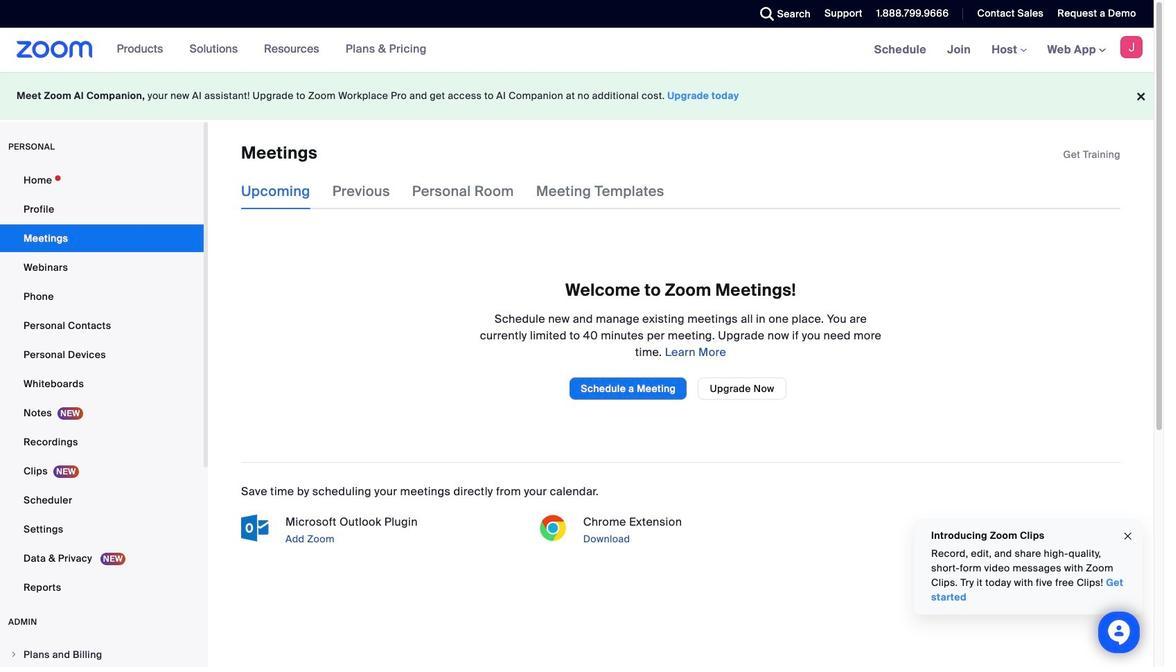 Task type: locate. For each thing, give the bounding box(es) containing it.
close image
[[1123, 529, 1134, 544]]

right image
[[10, 651, 18, 659]]

menu item
[[0, 642, 204, 668]]

footer
[[0, 72, 1154, 120]]

application
[[1064, 148, 1121, 162]]

banner
[[0, 28, 1154, 73]]

meetings navigation
[[864, 28, 1154, 73]]

personal menu menu
[[0, 166, 204, 603]]

profile picture image
[[1121, 36, 1143, 58]]



Task type: describe. For each thing, give the bounding box(es) containing it.
zoom logo image
[[17, 41, 93, 58]]

product information navigation
[[106, 28, 437, 72]]

tabs of meeting tab list
[[241, 174, 687, 210]]



Task type: vqa. For each thing, say whether or not it's contained in the screenshot.
The Pop-
no



